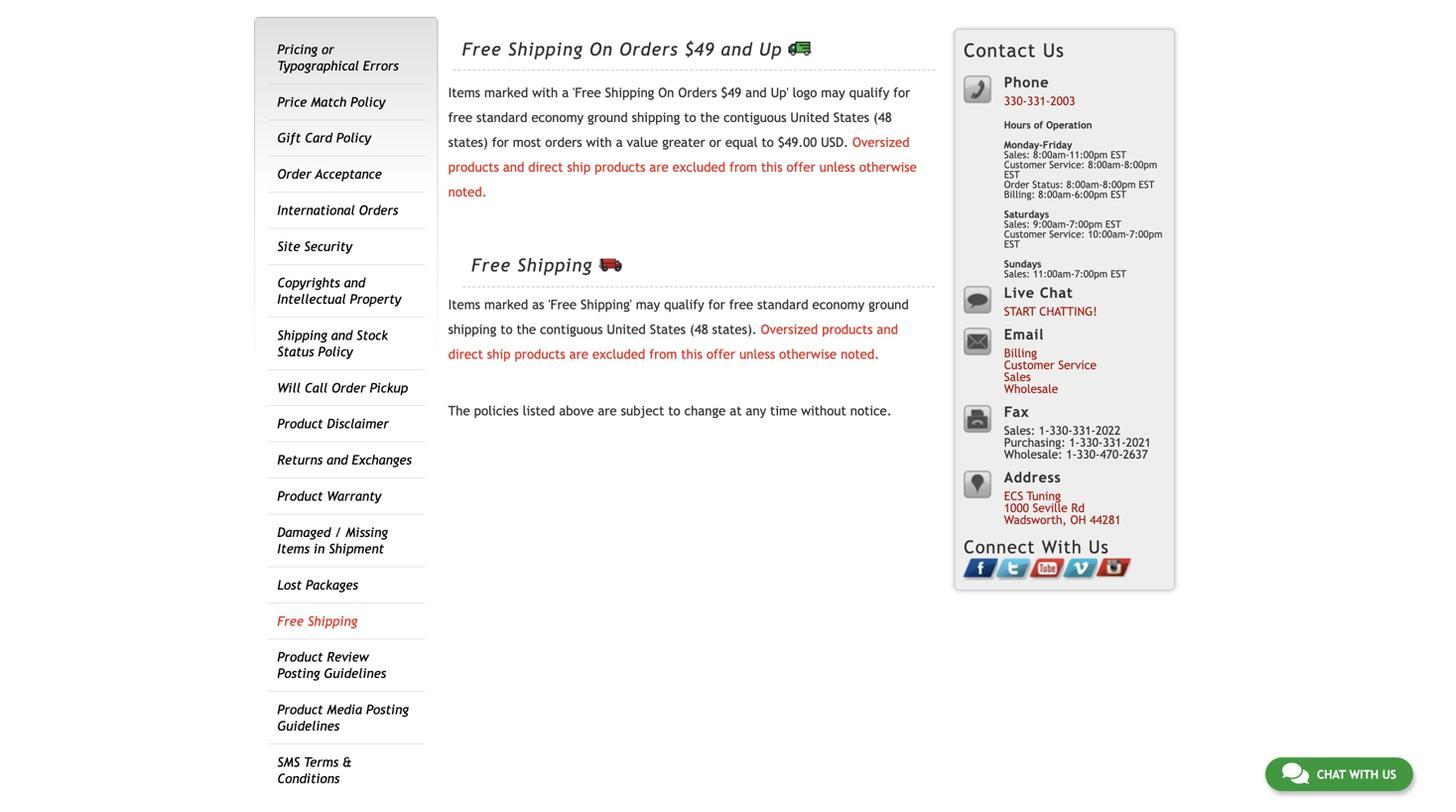 Task type: locate. For each thing, give the bounding box(es) containing it.
1 vertical spatial us
[[1089, 536, 1109, 557]]

policy right card
[[336, 130, 371, 146]]

us
[[1043, 39, 1065, 61], [1089, 536, 1109, 557], [1383, 767, 1397, 781]]

and left up'
[[746, 85, 767, 100]]

1000
[[1004, 501, 1029, 515]]

items for free shipping
[[448, 297, 480, 312]]

1 vertical spatial customer
[[1004, 228, 1046, 240]]

1 vertical spatial a
[[616, 135, 623, 150]]

hours of operation monday-friday sales: 8:00am-11:00pm est customer service: 8:00am-8:00pm est order status: 8:00am-8:00pm est billing: 8:00am-6:00pm est saturdays sales: 9:00am-7:00pm est customer service: 10:00am-7:00pm est sundays sales: 11:00am-7:00pm est
[[1004, 119, 1163, 279]]

ship down orders
[[567, 159, 591, 175]]

shipping up the
[[448, 322, 497, 337]]

for
[[894, 85, 911, 100], [492, 135, 509, 150], [708, 297, 725, 312]]

chat inside the live chat start chatting!
[[1040, 284, 1073, 301]]

excluded down greater
[[673, 159, 726, 175]]

offer for free shipping on orders $49 and up
[[787, 159, 816, 175]]

posting down free shipping link
[[277, 666, 320, 681]]

oversized
[[853, 135, 910, 150], [761, 322, 818, 337]]

for left most
[[492, 135, 509, 150]]

noted.
[[448, 184, 487, 200], [841, 347, 880, 362]]

sales: up live
[[1004, 268, 1030, 279]]

unless down states).
[[739, 347, 775, 362]]

1 horizontal spatial are
[[598, 403, 617, 419]]

order down gift
[[277, 166, 311, 182]]

oversized right usd.
[[853, 135, 910, 150]]

7:00pm down 6:00pm
[[1070, 218, 1103, 230]]

or up the typographical
[[322, 42, 334, 57]]

1 vertical spatial oversized
[[761, 322, 818, 337]]

unless down usd.
[[820, 159, 856, 175]]

economy inside the items marked as 'free shipping' may qualify for free standard economy ground shipping to the contiguous united states (48 states).
[[813, 297, 865, 312]]

phone
[[1004, 74, 1050, 90]]

and left the stock
[[331, 327, 353, 343]]

standard inside items marked with a 'free shipping on orders $49 and up' logo may qualify for free standard economy ground shipping to the contiguous united states (48 states) for most orders with a value greater or equal to $49.00 usd.
[[476, 110, 528, 125]]

8:00am-
[[1033, 149, 1070, 160], [1088, 159, 1125, 170], [1067, 179, 1103, 190], [1039, 189, 1075, 200]]

policy down errors on the top left of the page
[[351, 94, 385, 110]]

of
[[1034, 119, 1043, 130]]

1 horizontal spatial unless
[[820, 159, 856, 175]]

11:00pm
[[1070, 149, 1108, 160]]

noted. for free shipping on orders $49 and up
[[448, 184, 487, 200]]

ground inside the items marked as 'free shipping' may qualify for free standard economy ground shipping to the contiguous united states (48 states).
[[869, 297, 909, 312]]

oh
[[1071, 513, 1086, 526]]

1 vertical spatial 8:00pm
[[1103, 179, 1136, 190]]

1 horizontal spatial posting
[[366, 702, 409, 717]]

qualify right the shipping'
[[664, 297, 704, 312]]

$49.00
[[778, 135, 817, 150]]

unless for free shipping
[[739, 347, 775, 362]]

shipping up value
[[632, 110, 680, 125]]

0 horizontal spatial economy
[[532, 110, 584, 125]]

may right logo
[[821, 85, 845, 100]]

0 vertical spatial this
[[761, 159, 783, 175]]

noted. for free shipping
[[841, 347, 880, 362]]

$49 inside items marked with a 'free shipping on orders $49 and up' logo may qualify for free standard economy ground shipping to the contiguous united states (48 states) for most orders with a value greater or equal to $49.00 usd.
[[721, 85, 742, 100]]

items
[[448, 85, 480, 100], [448, 297, 480, 312], [277, 541, 310, 556]]

0 horizontal spatial from
[[649, 347, 677, 362]]

value
[[627, 135, 658, 150]]

0 vertical spatial posting
[[277, 666, 320, 681]]

with up most
[[532, 85, 558, 100]]

product
[[277, 416, 323, 431], [277, 488, 323, 504], [277, 649, 323, 665], [277, 702, 323, 717]]

0 vertical spatial free shipping
[[472, 255, 599, 276]]

0 horizontal spatial or
[[322, 42, 334, 57]]

2 vertical spatial policy
[[318, 344, 353, 359]]

us down 44281
[[1089, 536, 1109, 557]]

1 horizontal spatial ship
[[567, 159, 591, 175]]

order
[[277, 166, 311, 182], [1004, 179, 1030, 190], [332, 380, 366, 395]]

0 vertical spatial are
[[650, 159, 669, 175]]

1 service: from the top
[[1049, 159, 1085, 170]]

packages
[[306, 577, 358, 592]]

contiguous down as
[[540, 322, 603, 337]]

from down equal
[[730, 159, 757, 175]]

direct
[[528, 159, 563, 175], [448, 347, 483, 362]]

states left states).
[[650, 322, 686, 337]]

the inside the items marked as 'free shipping' may qualify for free standard economy ground shipping to the contiguous united states (48 states).
[[517, 322, 536, 337]]

and inside "copyrights and intellectual property"
[[344, 275, 365, 290]]

2 vertical spatial are
[[598, 403, 617, 419]]

3 product from the top
[[277, 649, 323, 665]]

1 vertical spatial economy
[[813, 297, 865, 312]]

chat
[[1040, 284, 1073, 301], [1317, 767, 1346, 781]]

free
[[462, 39, 502, 60], [472, 255, 511, 276], [277, 613, 304, 629]]

live chat start chatting!
[[1004, 284, 1098, 318]]

0 vertical spatial free
[[462, 39, 502, 60]]

0 vertical spatial chat
[[1040, 284, 1073, 301]]

guidelines inside product media posting guidelines
[[277, 718, 340, 734]]

1 horizontal spatial free
[[729, 297, 754, 312]]

contiguous inside the items marked as 'free shipping' may qualify for free standard economy ground shipping to the contiguous united states (48 states).
[[540, 322, 603, 337]]

0 horizontal spatial $49
[[685, 39, 715, 60]]

product down free shipping link
[[277, 649, 323, 665]]

chat down the '11:00am-'
[[1040, 284, 1073, 301]]

8:00am- up 9:00am-
[[1039, 189, 1075, 200]]

ship for free shipping on orders $49 and up
[[567, 159, 591, 175]]

posting inside product media posting guidelines
[[366, 702, 409, 717]]

0 vertical spatial standard
[[476, 110, 528, 125]]

0 vertical spatial policy
[[351, 94, 385, 110]]

1 vertical spatial offer
[[707, 347, 736, 362]]

us for chat
[[1383, 767, 1397, 781]]

2 marked from the top
[[484, 297, 528, 312]]

1 vertical spatial this
[[681, 347, 703, 362]]

marked
[[484, 85, 528, 100], [484, 297, 528, 312]]

otherwise for free shipping
[[779, 347, 837, 362]]

this down the items marked as 'free shipping' may qualify for free standard economy ground shipping to the contiguous united states (48 states).
[[681, 347, 703, 362]]

customer
[[1004, 159, 1046, 170], [1004, 228, 1046, 240], [1004, 358, 1055, 372]]

acceptance
[[315, 166, 382, 182]]

shipping'
[[581, 297, 632, 312]]

ship
[[567, 159, 591, 175], [487, 347, 511, 362]]

price match policy
[[277, 94, 385, 110]]

qualify inside the items marked as 'free shipping' may qualify for free standard economy ground shipping to the contiguous united states (48 states).
[[664, 297, 704, 312]]

sms terms & conditions
[[277, 754, 352, 786]]

est
[[1111, 149, 1127, 160], [1004, 169, 1020, 180], [1139, 179, 1155, 190], [1111, 189, 1127, 200], [1106, 218, 1122, 230], [1004, 238, 1020, 250], [1111, 268, 1127, 279]]

noted. up notice.
[[841, 347, 880, 362]]

oversized products and direct ship products are excluded from this offer unless otherwise noted. for free shipping
[[448, 322, 898, 362]]

may right the shipping'
[[636, 297, 660, 312]]

are down value
[[650, 159, 669, 175]]

331-
[[1027, 94, 1051, 108], [1073, 423, 1096, 437], [1103, 435, 1126, 449]]

0 horizontal spatial otherwise
[[779, 347, 837, 362]]

0 vertical spatial free
[[448, 110, 473, 125]]

0 vertical spatial guidelines
[[324, 666, 386, 681]]

1 horizontal spatial (48
[[874, 110, 892, 125]]

331- inside phone 330-331-2003
[[1027, 94, 1051, 108]]

a up orders
[[562, 85, 569, 100]]

service: left 10:00am-
[[1049, 228, 1085, 240]]

free shipping image
[[789, 42, 812, 56]]

items inside the items marked as 'free shipping' may qualify for free standard economy ground shipping to the contiguous united states (48 states).
[[448, 297, 480, 312]]

330- down phone
[[1004, 94, 1027, 108]]

oversized for free shipping on orders $49 and up
[[853, 135, 910, 150]]

0 vertical spatial service:
[[1049, 159, 1085, 170]]

are up above
[[569, 347, 589, 362]]

0 horizontal spatial the
[[517, 322, 536, 337]]

2 service: from the top
[[1049, 228, 1085, 240]]

wholesale:
[[1004, 447, 1063, 461]]

product inside product media posting guidelines
[[277, 702, 323, 717]]

the up greater
[[700, 110, 720, 125]]

otherwise for free shipping on orders $49 and up
[[859, 159, 917, 175]]

330-331-2003 link
[[1004, 94, 1076, 108]]

are for free shipping on orders $49 and up
[[650, 159, 669, 175]]

0 vertical spatial oversized
[[853, 135, 910, 150]]

guidelines up terms
[[277, 718, 340, 734]]

1 vertical spatial service:
[[1049, 228, 1085, 240]]

1 vertical spatial standard
[[757, 297, 809, 312]]

posting inside the product review posting guidelines
[[277, 666, 320, 681]]

order left status:
[[1004, 179, 1030, 190]]

guidelines down review
[[324, 666, 386, 681]]

0 vertical spatial offer
[[787, 159, 816, 175]]

items up states)
[[448, 85, 480, 100]]

orders up items marked with a 'free shipping on orders $49 and up' logo may qualify for free standard economy ground shipping to the contiguous united states (48 states) for most orders with a value greater or equal to $49.00 usd.
[[620, 39, 679, 60]]

0 horizontal spatial chat
[[1040, 284, 1073, 301]]

1 horizontal spatial from
[[730, 159, 757, 175]]

status
[[277, 344, 314, 359]]

0 vertical spatial from
[[730, 159, 757, 175]]

0 horizontal spatial are
[[569, 347, 589, 362]]

2 product from the top
[[277, 488, 323, 504]]

are right above
[[598, 403, 617, 419]]

ground inside items marked with a 'free shipping on orders $49 and up' logo may qualify for free standard economy ground shipping to the contiguous united states (48 states) for most orders with a value greater or equal to $49.00 usd.
[[588, 110, 628, 125]]

on inside items marked with a 'free shipping on orders $49 and up' logo may qualify for free standard economy ground shipping to the contiguous united states (48 states) for most orders with a value greater or equal to $49.00 usd.
[[658, 85, 674, 100]]

price
[[277, 94, 307, 110]]

ship up policies at left
[[487, 347, 511, 362]]

qualify inside items marked with a 'free shipping on orders $49 and up' logo may qualify for free standard economy ground shipping to the contiguous united states (48 states) for most orders with a value greater or equal to $49.00 usd.
[[849, 85, 890, 100]]

1 vertical spatial shipping
[[448, 322, 497, 337]]

offer down states).
[[707, 347, 736, 362]]

copyrights
[[277, 275, 340, 290]]

1 vertical spatial excluded
[[593, 347, 646, 362]]

marked inside the items marked as 'free shipping' may qualify for free standard economy ground shipping to the contiguous united states (48 states).
[[484, 297, 528, 312]]

4 sales: from the top
[[1004, 423, 1036, 437]]

live
[[1004, 284, 1035, 301]]

/
[[335, 525, 342, 540]]

united down the shipping'
[[607, 322, 646, 337]]

policy up will call order pickup link
[[318, 344, 353, 359]]

0 vertical spatial economy
[[532, 110, 584, 125]]

product for product disclaimer
[[277, 416, 323, 431]]

review
[[327, 649, 369, 665]]

free shipping down lost packages
[[277, 613, 358, 629]]

us for connect
[[1089, 536, 1109, 557]]

items left as
[[448, 297, 480, 312]]

service:
[[1049, 159, 1085, 170], [1049, 228, 1085, 240]]

and down product disclaimer link on the bottom left
[[327, 452, 348, 468]]

0 horizontal spatial ground
[[588, 110, 628, 125]]

1 horizontal spatial shipping
[[632, 110, 680, 125]]

direct down orders
[[528, 159, 563, 175]]

1 horizontal spatial qualify
[[849, 85, 890, 100]]

orders up greater
[[678, 85, 717, 100]]

'free up orders
[[573, 85, 601, 100]]

0 vertical spatial states
[[834, 110, 870, 125]]

1 vertical spatial may
[[636, 297, 660, 312]]

policies
[[474, 403, 519, 419]]

lost packages link
[[277, 577, 358, 592]]

purchasing:
[[1004, 435, 1066, 449]]

2 vertical spatial for
[[708, 297, 725, 312]]

0 horizontal spatial direct
[[448, 347, 483, 362]]

qualify right logo
[[849, 85, 890, 100]]

7:00pm
[[1070, 218, 1103, 230], [1130, 228, 1163, 240], [1075, 268, 1108, 279]]

2022
[[1096, 423, 1121, 437]]

470-
[[1100, 447, 1123, 461]]

may inside the items marked as 'free shipping' may qualify for free standard economy ground shipping to the contiguous united states (48 states).
[[636, 297, 660, 312]]

sales: down billing:
[[1004, 218, 1030, 230]]

from down the items marked as 'free shipping' may qualify for free standard economy ground shipping to the contiguous united states (48 states).
[[649, 347, 677, 362]]

free shipping link
[[277, 613, 358, 629]]

1-
[[1039, 423, 1050, 437], [1069, 435, 1080, 449], [1066, 447, 1077, 461]]

and down most
[[503, 159, 524, 175]]

chat right comments image on the bottom right
[[1317, 767, 1346, 781]]

1 customer from the top
[[1004, 159, 1046, 170]]

1 product from the top
[[277, 416, 323, 431]]

shipping inside items marked with a 'free shipping on orders $49 and up' logo may qualify for free standard economy ground shipping to the contiguous united states (48 states) for most orders with a value greater or equal to $49.00 usd.
[[605, 85, 654, 100]]

2 horizontal spatial order
[[1004, 179, 1030, 190]]

0 vertical spatial (48
[[874, 110, 892, 125]]

up'
[[771, 85, 789, 100]]

guidelines inside the product review posting guidelines
[[324, 666, 386, 681]]

0 horizontal spatial qualify
[[664, 297, 704, 312]]

at
[[730, 403, 742, 419]]

1 vertical spatial guidelines
[[277, 718, 340, 734]]

1 horizontal spatial standard
[[757, 297, 809, 312]]

2 oversized products and direct ship products are excluded from this offer unless otherwise noted. from the top
[[448, 322, 898, 362]]

1 horizontal spatial 331-
[[1073, 423, 1096, 437]]

shipping inside items marked with a 'free shipping on orders $49 and up' logo may qualify for free standard economy ground shipping to the contiguous united states (48 states) for most orders with a value greater or equal to $49.00 usd.
[[632, 110, 680, 125]]

1 vertical spatial free
[[472, 255, 511, 276]]

a left value
[[616, 135, 623, 150]]

to
[[684, 110, 696, 125], [762, 135, 774, 150], [501, 322, 513, 337], [668, 403, 681, 419]]

ground
[[588, 110, 628, 125], [869, 297, 909, 312]]

product for product review posting guidelines
[[277, 649, 323, 665]]

offer down $49.00
[[787, 159, 816, 175]]

1 vertical spatial on
[[658, 85, 674, 100]]

0 horizontal spatial noted.
[[448, 184, 487, 200]]

1 vertical spatial qualify
[[664, 297, 704, 312]]

this for free shipping
[[681, 347, 703, 362]]

0 horizontal spatial may
[[636, 297, 660, 312]]

product down returns at bottom left
[[277, 488, 323, 504]]

0 vertical spatial shipping
[[632, 110, 680, 125]]

united inside the items marked as 'free shipping' may qualify for free standard economy ground shipping to the contiguous united states (48 states).
[[607, 322, 646, 337]]

330- inside phone 330-331-2003
[[1004, 94, 1027, 108]]

or inside items marked with a 'free shipping on orders $49 and up' logo may qualify for free standard economy ground shipping to the contiguous united states (48 states) for most orders with a value greater or equal to $49.00 usd.
[[709, 135, 722, 150]]

are for free shipping
[[569, 347, 589, 362]]

0 vertical spatial customer
[[1004, 159, 1046, 170]]

0 vertical spatial noted.
[[448, 184, 487, 200]]

1 horizontal spatial for
[[708, 297, 725, 312]]

$49 left up
[[685, 39, 715, 60]]

0 vertical spatial the
[[700, 110, 720, 125]]

and up property on the left
[[344, 275, 365, 290]]

product inside the product review posting guidelines
[[277, 649, 323, 665]]

1 vertical spatial free shipping
[[277, 613, 358, 629]]

2021
[[1126, 435, 1151, 449]]

states up usd.
[[834, 110, 870, 125]]

sales:
[[1004, 149, 1030, 160], [1004, 218, 1030, 230], [1004, 268, 1030, 279], [1004, 423, 1036, 437]]

items down damaged
[[277, 541, 310, 556]]

shipping and stock status policy
[[277, 327, 388, 359]]

call
[[305, 380, 328, 395]]

1 vertical spatial oversized products and direct ship products are excluded from this offer unless otherwise noted.
[[448, 322, 898, 362]]

0 vertical spatial items
[[448, 85, 480, 100]]

policy for gift card policy
[[336, 130, 371, 146]]

billing link
[[1004, 346, 1037, 360]]

1 marked from the top
[[484, 85, 528, 100]]

items inside items marked with a 'free shipping on orders $49 and up' logo may qualify for free standard economy ground shipping to the contiguous united states (48 states) for most orders with a value greater or equal to $49.00 usd.
[[448, 85, 480, 100]]

sales: down fax
[[1004, 423, 1036, 437]]

free shipping up as
[[472, 255, 599, 276]]

damaged
[[277, 525, 331, 540]]

9:00am-
[[1033, 218, 1070, 230]]

1 vertical spatial orders
[[678, 85, 717, 100]]

product disclaimer link
[[277, 416, 389, 431]]

1 vertical spatial from
[[649, 347, 677, 362]]

0 horizontal spatial excluded
[[593, 347, 646, 362]]

1 horizontal spatial excluded
[[673, 159, 726, 175]]

oversized for free shipping
[[761, 322, 818, 337]]

pricing or typographical errors
[[277, 42, 399, 73]]

marked inside items marked with a 'free shipping on orders $49 and up' logo may qualify for free standard economy ground shipping to the contiguous united states (48 states) for most orders with a value greater or equal to $49.00 usd.
[[484, 85, 528, 100]]

free up states).
[[729, 297, 754, 312]]

fax
[[1004, 403, 1030, 420]]

posting for product media posting guidelines
[[366, 702, 409, 717]]

address
[[1004, 469, 1062, 485]]

us right comments image on the bottom right
[[1383, 767, 1397, 781]]

economy inside items marked with a 'free shipping on orders $49 and up' logo may qualify for free standard economy ground shipping to the contiguous united states (48 states) for most orders with a value greater or equal to $49.00 usd.
[[532, 110, 584, 125]]

order right call at top
[[332, 380, 366, 395]]

1 horizontal spatial a
[[616, 135, 623, 150]]

1 horizontal spatial ground
[[869, 297, 909, 312]]

with right orders
[[586, 135, 612, 150]]

wholesale link
[[1004, 382, 1058, 395]]

shipping down free shipping on orders $49 and up
[[605, 85, 654, 100]]

marked left as
[[484, 297, 528, 312]]

sales: down hours
[[1004, 149, 1030, 160]]

free shipping eligible image
[[599, 258, 622, 272]]

noted. down states)
[[448, 184, 487, 200]]

0 horizontal spatial standard
[[476, 110, 528, 125]]

3 sales: from the top
[[1004, 268, 1030, 279]]

as
[[532, 297, 544, 312]]

us up phone
[[1043, 39, 1065, 61]]

free up states)
[[448, 110, 473, 125]]

0 vertical spatial may
[[821, 85, 845, 100]]

products down as
[[515, 347, 566, 362]]

monday-
[[1004, 139, 1043, 150]]

or left equal
[[709, 135, 722, 150]]

contiguous up equal
[[724, 110, 787, 125]]

1 oversized products and direct ship products are excluded from this offer unless otherwise noted. from the top
[[448, 135, 917, 200]]

shipping
[[632, 110, 680, 125], [448, 322, 497, 337]]

1 horizontal spatial economy
[[813, 297, 865, 312]]

0 vertical spatial excluded
[[673, 159, 726, 175]]

free for items marked as 'free shipping' may qualify for free standard economy ground shipping to the contiguous united states (48 states).
[[472, 255, 511, 276]]

service: down the friday
[[1049, 159, 1085, 170]]

customer service link
[[1004, 358, 1097, 372]]

0 vertical spatial 8:00pm
[[1125, 159, 1158, 170]]

0 horizontal spatial shipping
[[448, 322, 497, 337]]

returns and exchanges link
[[277, 452, 412, 468]]

4 product from the top
[[277, 702, 323, 717]]

0 horizontal spatial free
[[448, 110, 473, 125]]

1 vertical spatial posting
[[366, 702, 409, 717]]

posting
[[277, 666, 320, 681], [366, 702, 409, 717]]

shipping
[[508, 39, 583, 60], [605, 85, 654, 100], [517, 255, 593, 276], [277, 327, 327, 343], [308, 613, 358, 629]]

product left media
[[277, 702, 323, 717]]

greater
[[662, 135, 705, 150]]

marked up most
[[484, 85, 528, 100]]

oversized right states).
[[761, 322, 818, 337]]

0 horizontal spatial posting
[[277, 666, 320, 681]]

0 horizontal spatial ship
[[487, 347, 511, 362]]

0 vertical spatial unless
[[820, 159, 856, 175]]

1 horizontal spatial states
[[834, 110, 870, 125]]

and left up
[[721, 39, 753, 60]]

330- up the wholesale:
[[1050, 423, 1073, 437]]

marked for free shipping
[[484, 297, 528, 312]]

1 vertical spatial (48
[[690, 322, 708, 337]]

0 vertical spatial otherwise
[[859, 159, 917, 175]]

with right comments image on the bottom right
[[1350, 767, 1379, 781]]

0 horizontal spatial with
[[532, 85, 558, 100]]

policy
[[351, 94, 385, 110], [336, 130, 371, 146], [318, 344, 353, 359]]

excluded
[[673, 159, 726, 175], [593, 347, 646, 362]]

on
[[590, 39, 613, 60], [658, 85, 674, 100]]

2 vertical spatial us
[[1383, 767, 1397, 781]]

product for product warranty
[[277, 488, 323, 504]]

excluded for free shipping
[[593, 347, 646, 362]]

to up policies at left
[[501, 322, 513, 337]]

1- right the wholesale:
[[1066, 447, 1077, 461]]

product media posting guidelines link
[[277, 702, 409, 734]]

1 horizontal spatial $49
[[721, 85, 742, 100]]

states
[[834, 110, 870, 125], [650, 322, 686, 337]]

card
[[305, 130, 332, 146]]

united
[[791, 110, 830, 125], [607, 322, 646, 337]]

3 customer from the top
[[1004, 358, 1055, 372]]

for up states).
[[708, 297, 725, 312]]



Task type: describe. For each thing, give the bounding box(es) containing it.
free inside items marked with a 'free shipping on orders $49 and up' logo may qualify for free standard economy ground shipping to the contiguous united states (48 states) for most orders with a value greater or equal to $49.00 usd.
[[448, 110, 473, 125]]

free inside the items marked as 'free shipping' may qualify for free standard economy ground shipping to the contiguous united states (48 states).
[[729, 297, 754, 312]]

terms
[[304, 754, 339, 770]]

returns
[[277, 452, 323, 468]]

44281
[[1090, 513, 1121, 526]]

products down states)
[[448, 159, 499, 175]]

pickup
[[370, 380, 408, 395]]

site
[[277, 239, 300, 254]]

chatting!
[[1040, 304, 1098, 318]]

6:00pm
[[1075, 189, 1108, 200]]

free shipping on orders $49 and up
[[462, 39, 789, 60]]

the policies listed above are subject to change at any time without notice.
[[448, 403, 892, 419]]

0 horizontal spatial on
[[590, 39, 613, 60]]

2 vertical spatial orders
[[359, 203, 398, 218]]

notice.
[[850, 403, 892, 419]]

international orders
[[277, 203, 398, 218]]

address ecs tuning 1000 seville rd wadsworth, oh 44281
[[1004, 469, 1121, 526]]

warranty
[[327, 488, 381, 504]]

the
[[448, 403, 470, 419]]

posting for product review posting guidelines
[[277, 666, 320, 681]]

start
[[1004, 304, 1036, 318]]

match
[[311, 94, 347, 110]]

damaged / missing items in shipment
[[277, 525, 388, 556]]

change
[[685, 403, 726, 419]]

items marked with a 'free shipping on orders $49 and up' logo may qualify for free standard economy ground shipping to the contiguous united states (48 states) for most orders with a value greater or equal to $49.00 usd.
[[448, 85, 911, 150]]

wadsworth,
[[1004, 513, 1067, 526]]

chat with us link
[[1266, 757, 1414, 791]]

unless for free shipping on orders $49 and up
[[820, 159, 856, 175]]

policy inside shipping and stock status policy
[[318, 344, 353, 359]]

damaged / missing items in shipment link
[[277, 525, 388, 556]]

1 sales: from the top
[[1004, 149, 1030, 160]]

from for free shipping
[[649, 347, 677, 362]]

shipping up orders
[[508, 39, 583, 60]]

sales
[[1004, 370, 1031, 384]]

status:
[[1033, 179, 1064, 190]]

the inside items marked with a 'free shipping on orders $49 and up' logo may qualify for free standard economy ground shipping to the contiguous united states (48 states) for most orders with a value greater or equal to $49.00 usd.
[[700, 110, 720, 125]]

2003
[[1051, 94, 1076, 108]]

international
[[277, 203, 355, 218]]

gift card policy link
[[277, 130, 371, 146]]

missing
[[346, 525, 388, 540]]

ship for free shipping
[[487, 347, 511, 362]]

pricing
[[277, 42, 318, 57]]

price match policy link
[[277, 94, 385, 110]]

'free inside items marked with a 'free shipping on orders $49 and up' logo may qualify for free standard economy ground shipping to the contiguous united states (48 states) for most orders with a value greater or equal to $49.00 usd.
[[573, 85, 601, 100]]

time
[[770, 403, 797, 419]]

tuning
[[1027, 489, 1061, 503]]

states inside the items marked as 'free shipping' may qualify for free standard economy ground shipping to the contiguous united states (48 states).
[[650, 322, 686, 337]]

sundays
[[1004, 258, 1042, 269]]

2 horizontal spatial 331-
[[1103, 435, 1126, 449]]

product disclaimer
[[277, 416, 389, 431]]

(48 inside the items marked as 'free shipping' may qualify for free standard economy ground shipping to the contiguous united states (48 states).
[[690, 322, 708, 337]]

330- down "2022"
[[1077, 447, 1100, 461]]

operation
[[1046, 119, 1092, 130]]

1 horizontal spatial free shipping
[[472, 255, 599, 276]]

shipping up as
[[517, 255, 593, 276]]

0 vertical spatial orders
[[620, 39, 679, 60]]

copyrights and intellectual property
[[277, 275, 401, 307]]

may inside items marked with a 'free shipping on orders $49 and up' logo may qualify for free standard economy ground shipping to the contiguous united states (48 states) for most orders with a value greater or equal to $49.00 usd.
[[821, 85, 845, 100]]

7:00pm down 10:00am-
[[1075, 268, 1108, 279]]

to inside the items marked as 'free shipping' may qualify for free standard economy ground shipping to the contiguous united states (48 states).
[[501, 322, 513, 337]]

customer inside email billing customer service sales wholesale
[[1004, 358, 1055, 372]]

1- up the wholesale:
[[1039, 423, 1050, 437]]

rd
[[1071, 501, 1085, 515]]

friday
[[1043, 139, 1073, 150]]

orders
[[545, 135, 582, 150]]

exchanges
[[352, 452, 412, 468]]

8:00am- up 6:00pm
[[1088, 159, 1125, 170]]

international orders link
[[277, 203, 398, 218]]

shipping inside shipping and stock status policy
[[277, 327, 327, 343]]

products up notice.
[[822, 322, 873, 337]]

comments image
[[1282, 761, 1309, 785]]

connect
[[964, 536, 1036, 557]]

offer for free shipping
[[707, 347, 736, 362]]

guidelines for review
[[324, 666, 386, 681]]

disclaimer
[[327, 416, 389, 431]]

standard inside the items marked as 'free shipping' may qualify for free standard economy ground shipping to the contiguous united states (48 states).
[[757, 297, 809, 312]]

product warranty link
[[277, 488, 381, 504]]

0 vertical spatial with
[[532, 85, 558, 100]]

8:00am- up status:
[[1033, 149, 1070, 160]]

in
[[314, 541, 325, 556]]

phone 330-331-2003
[[1004, 74, 1076, 108]]

order acceptance link
[[277, 166, 382, 182]]

to left change
[[668, 403, 681, 419]]

shipping down packages
[[308, 613, 358, 629]]

(48 inside items marked with a 'free shipping on orders $49 and up' logo may qualify for free standard economy ground shipping to the contiguous united states (48 states) for most orders with a value greater or equal to $49.00 usd.
[[874, 110, 892, 125]]

will
[[277, 380, 301, 395]]

chat with us
[[1317, 767, 1397, 781]]

this for free shipping on orders $49 and up
[[761, 159, 783, 175]]

2 customer from the top
[[1004, 228, 1046, 240]]

states inside items marked with a 'free shipping on orders $49 and up' logo may qualify for free standard economy ground shipping to the contiguous united states (48 states) for most orders with a value greater or equal to $49.00 usd.
[[834, 110, 870, 125]]

oversized products and direct ship products are excluded from this offer unless otherwise noted. for free shipping on orders $49 and up
[[448, 135, 917, 200]]

7:00pm right 9:00am-
[[1130, 228, 1163, 240]]

contact
[[964, 39, 1037, 61]]

policy for price match policy
[[351, 94, 385, 110]]

order inside hours of operation monday-friday sales: 8:00am-11:00pm est customer service: 8:00am-8:00pm est order status: 8:00am-8:00pm est billing: 8:00am-6:00pm est saturdays sales: 9:00am-7:00pm est customer service: 10:00am-7:00pm est sundays sales: 11:00am-7:00pm est
[[1004, 179, 1030, 190]]

8:00am- down '11:00pm'
[[1067, 179, 1103, 190]]

sales link
[[1004, 370, 1031, 384]]

gift
[[277, 130, 301, 146]]

email
[[1004, 326, 1044, 342]]

logo
[[793, 85, 817, 100]]

site security link
[[277, 239, 352, 254]]

items marked as 'free shipping' may qualify for free standard economy ground shipping to the contiguous united states (48 states).
[[448, 297, 909, 337]]

excluded for free shipping on orders $49 and up
[[673, 159, 726, 175]]

items inside damaged / missing items in shipment
[[277, 541, 310, 556]]

2 vertical spatial free
[[277, 613, 304, 629]]

media
[[327, 702, 362, 717]]

states).
[[712, 322, 757, 337]]

intellectual
[[277, 291, 346, 307]]

and up notice.
[[877, 322, 898, 337]]

united inside items marked with a 'free shipping on orders $49 and up' logo may qualify for free standard economy ground shipping to the contiguous united states (48 states) for most orders with a value greater or equal to $49.00 usd.
[[791, 110, 830, 125]]

0 vertical spatial $49
[[685, 39, 715, 60]]

1 horizontal spatial with
[[586, 135, 612, 150]]

330- left 2637
[[1080, 435, 1103, 449]]

direct for free shipping
[[448, 347, 483, 362]]

2 vertical spatial with
[[1350, 767, 1379, 781]]

from for free shipping on orders $49 and up
[[730, 159, 757, 175]]

2 horizontal spatial for
[[894, 85, 911, 100]]

2 sales: from the top
[[1004, 218, 1030, 230]]

direct for free shipping on orders $49 and up
[[528, 159, 563, 175]]

marked for free shipping on orders $49 and up
[[484, 85, 528, 100]]

conditions
[[277, 771, 340, 786]]

stock
[[357, 327, 388, 343]]

service
[[1059, 358, 1097, 372]]

for inside the items marked as 'free shipping' may qualify for free standard economy ground shipping to the contiguous united states (48 states).
[[708, 297, 725, 312]]

without
[[801, 403, 847, 419]]

0 horizontal spatial free shipping
[[277, 613, 358, 629]]

wholesale
[[1004, 382, 1058, 395]]

shipping inside the items marked as 'free shipping' may qualify for free standard economy ground shipping to the contiguous united states (48 states).
[[448, 322, 497, 337]]

0 horizontal spatial a
[[562, 85, 569, 100]]

to right equal
[[762, 135, 774, 150]]

1- left "2022"
[[1069, 435, 1080, 449]]

product warranty
[[277, 488, 381, 504]]

and inside shipping and stock status policy
[[331, 327, 353, 343]]

seville
[[1033, 501, 1068, 515]]

contiguous inside items marked with a 'free shipping on orders $49 and up' logo may qualify for free standard economy ground shipping to the contiguous united states (48 states) for most orders with a value greater or equal to $49.00 usd.
[[724, 110, 787, 125]]

sales: inside fax sales: 1-330-331-2022 purchasing: 1-330-331-2021 wholesale: 1-330-470-2637
[[1004, 423, 1036, 437]]

saturdays
[[1004, 208, 1049, 220]]

'free inside the items marked as 'free shipping' may qualify for free standard economy ground shipping to the contiguous united states (48 states).
[[548, 297, 577, 312]]

and inside items marked with a 'free shipping on orders $49 and up' logo may qualify for free standard economy ground shipping to the contiguous united states (48 states) for most orders with a value greater or equal to $49.00 usd.
[[746, 85, 767, 100]]

ecs
[[1004, 489, 1024, 503]]

property
[[350, 291, 401, 307]]

will call order pickup link
[[277, 380, 408, 395]]

states)
[[448, 135, 488, 150]]

products down value
[[595, 159, 646, 175]]

1 vertical spatial chat
[[1317, 767, 1346, 781]]

product review posting guidelines link
[[277, 649, 386, 681]]

orders inside items marked with a 'free shipping on orders $49 and up' logo may qualify for free standard economy ground shipping to the contiguous united states (48 states) for most orders with a value greater or equal to $49.00 usd.
[[678, 85, 717, 100]]

free for items marked with a 'free shipping on orders $49 and up' logo may qualify for free standard economy ground shipping to the contiguous united states (48 states) for most orders with a value greater or equal to $49.00 usd.
[[462, 39, 502, 60]]

1 horizontal spatial order
[[332, 380, 366, 395]]

listed
[[523, 403, 555, 419]]

to up greater
[[684, 110, 696, 125]]

guidelines for media
[[277, 718, 340, 734]]

2637
[[1123, 447, 1148, 461]]

or inside "pricing or typographical errors"
[[322, 42, 334, 57]]

any
[[746, 403, 766, 419]]

1 vertical spatial for
[[492, 135, 509, 150]]

product media posting guidelines
[[277, 702, 409, 734]]

pricing or typographical errors link
[[277, 42, 399, 73]]

product for product media posting guidelines
[[277, 702, 323, 717]]

items for free shipping on orders $49 and up
[[448, 85, 480, 100]]

0 vertical spatial us
[[1043, 39, 1065, 61]]

billing:
[[1004, 189, 1036, 200]]

0 horizontal spatial order
[[277, 166, 311, 182]]

returns and exchanges
[[277, 452, 412, 468]]



Task type: vqa. For each thing, say whether or not it's contained in the screenshot.
bottom Mercedes
no



